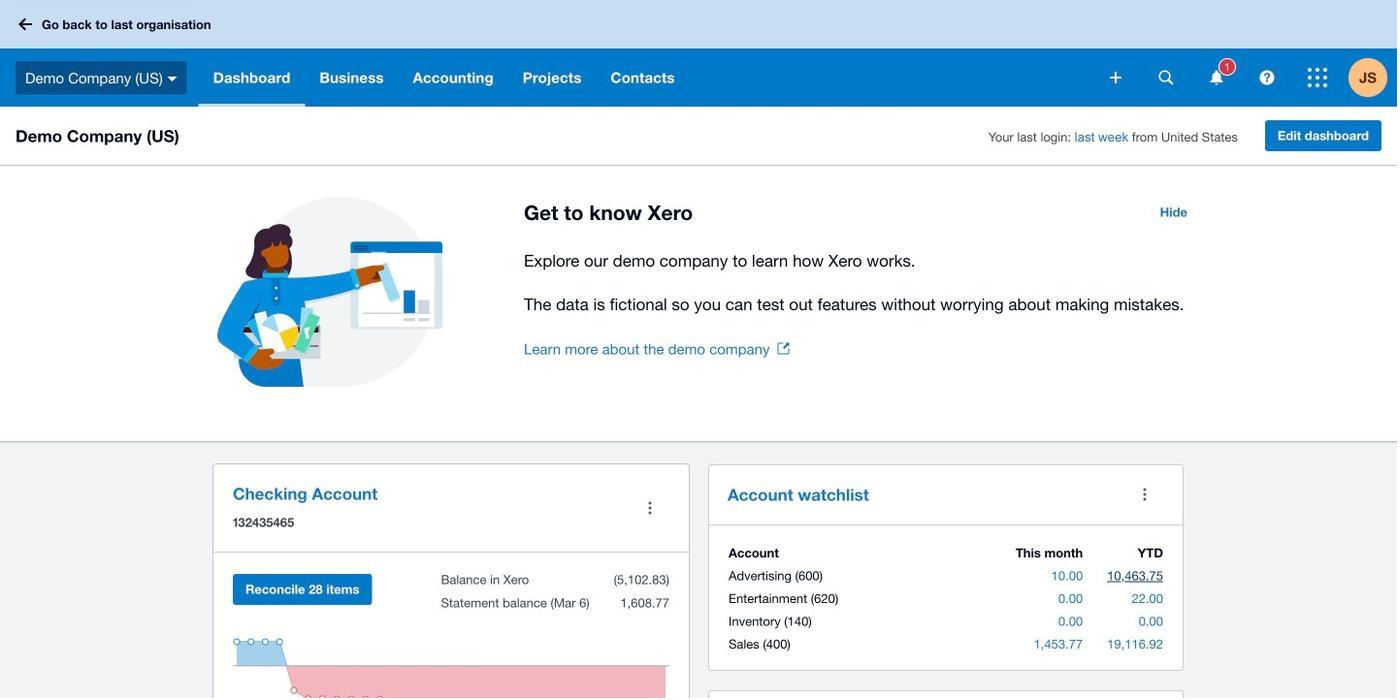 Task type: locate. For each thing, give the bounding box(es) containing it.
banner
[[0, 0, 1397, 107]]

manage menu toggle image
[[631, 489, 670, 528]]

svg image
[[1308, 68, 1327, 87], [1159, 70, 1174, 85], [1211, 70, 1223, 85], [1260, 70, 1275, 85]]

svg image
[[18, 18, 32, 31], [1110, 72, 1122, 83], [168, 76, 177, 81]]



Task type: vqa. For each thing, say whether or not it's contained in the screenshot.
the leftmost svg icon
yes



Task type: describe. For each thing, give the bounding box(es) containing it.
2 horizontal spatial svg image
[[1110, 72, 1122, 83]]

intro banner body element
[[524, 247, 1199, 318]]

1 horizontal spatial svg image
[[168, 76, 177, 81]]

0 horizontal spatial svg image
[[18, 18, 32, 31]]



